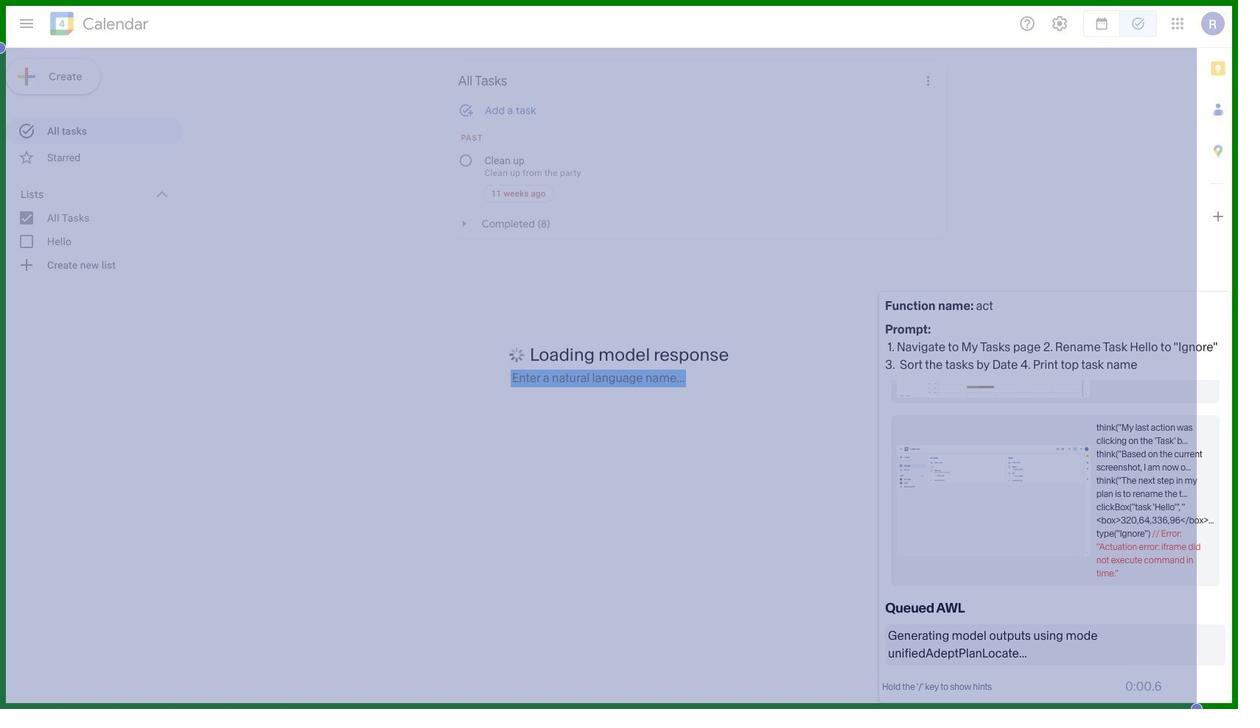 Task type: locate. For each thing, give the bounding box(es) containing it.
tab list
[[1198, 48, 1238, 668]]

heading
[[80, 15, 149, 33]]



Task type: vqa. For each thing, say whether or not it's contained in the screenshot.
ADD GUESTS DROPDOWN BUTTON
no



Task type: describe. For each thing, give the bounding box(es) containing it.
calendar element
[[47, 9, 149, 41]]

heading inside calendar element
[[80, 15, 149, 33]]

tasks sidebar image
[[18, 15, 35, 32]]



